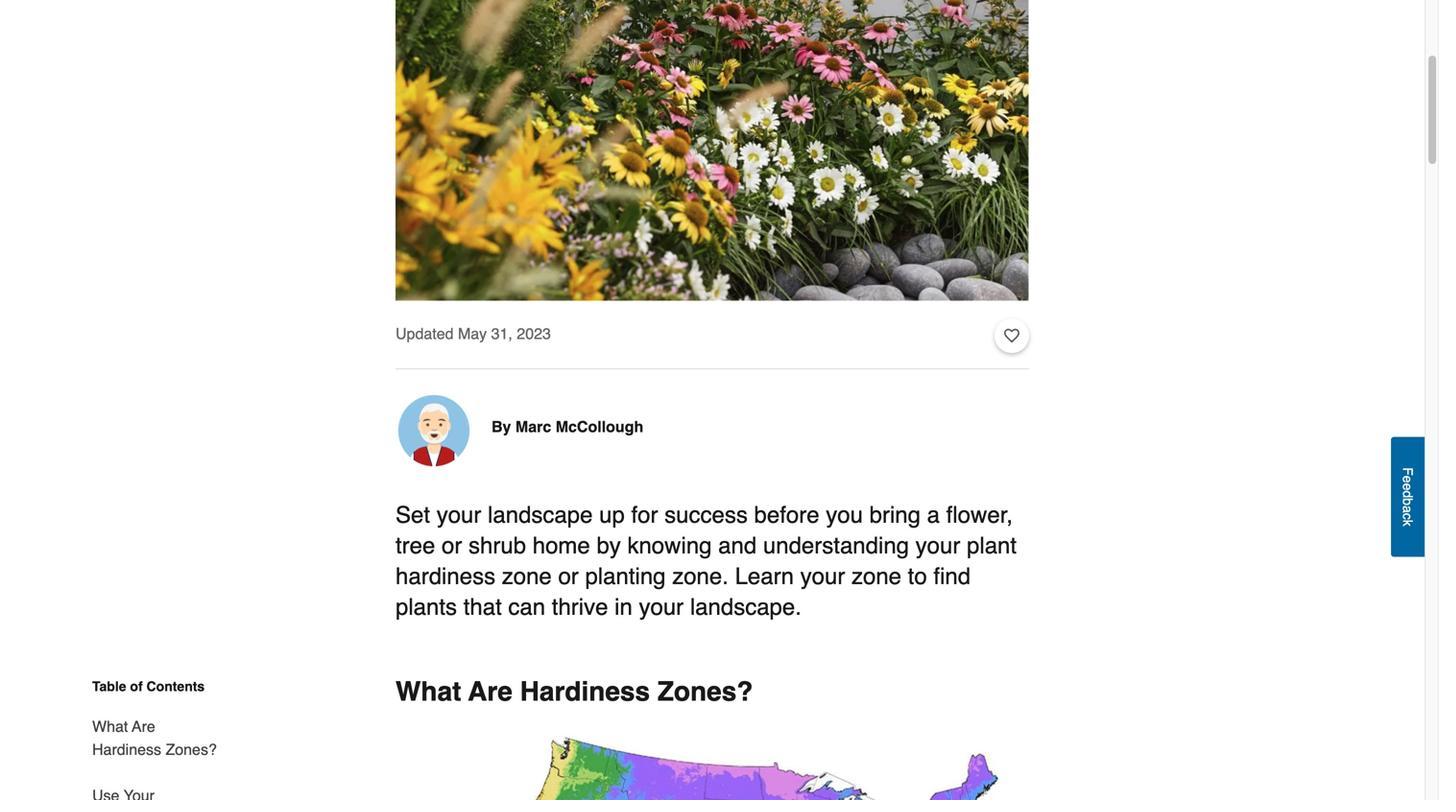 Task type: locate. For each thing, give the bounding box(es) containing it.
0 vertical spatial what
[[396, 677, 461, 708]]

thrive
[[552, 595, 608, 621]]

what are hardiness zones?
[[396, 677, 753, 708], [92, 718, 217, 759]]

or down 'home'
[[558, 564, 579, 590]]

or
[[442, 533, 462, 559], [558, 564, 579, 590]]

understanding
[[763, 533, 909, 559]]

are
[[468, 677, 513, 708], [132, 718, 155, 736]]

up
[[599, 502, 625, 529]]

hardiness down thrive in the left bottom of the page
[[520, 677, 650, 708]]

learn
[[735, 564, 794, 590]]

your
[[437, 502, 482, 529], [916, 533, 961, 559], [801, 564, 845, 590], [639, 595, 684, 621]]

zone up can
[[502, 564, 552, 590]]

0 horizontal spatial or
[[442, 533, 462, 559]]

1 vertical spatial zones?
[[166, 741, 217, 759]]

what are hardiness zones? link
[[92, 704, 221, 774]]

your right in
[[639, 595, 684, 621]]

1 zone from the left
[[502, 564, 552, 590]]

contents
[[146, 679, 205, 695]]

1 vertical spatial what are hardiness zones?
[[92, 718, 217, 759]]

1 e from the top
[[1401, 476, 1416, 483]]

your up find
[[916, 533, 961, 559]]

what are hardiness zones? down table of contents
[[92, 718, 217, 759]]

hardiness
[[396, 564, 496, 590]]

e up b
[[1401, 483, 1416, 491]]

hardiness down of
[[92, 741, 161, 759]]

0 vertical spatial zones?
[[658, 677, 753, 708]]

0 horizontal spatial what are hardiness zones?
[[92, 718, 217, 759]]

your down understanding
[[801, 564, 845, 590]]

2 e from the top
[[1401, 483, 1416, 491]]

zones? up the a united states map showing colored zones indicating different cold hardiness zones. 'image'
[[658, 677, 753, 708]]

f
[[1401, 468, 1416, 476]]

success
[[665, 502, 748, 529]]

2 zone from the left
[[852, 564, 902, 590]]

what down table
[[92, 718, 128, 736]]

0 vertical spatial hardiness
[[520, 677, 650, 708]]

zone left to
[[852, 564, 902, 590]]

are inside the 'what are hardiness zones?'
[[132, 718, 155, 736]]

0 horizontal spatial what
[[92, 718, 128, 736]]

a inside button
[[1401, 506, 1416, 513]]

a
[[927, 502, 940, 529], [1401, 506, 1416, 513]]

zone.
[[672, 564, 729, 590]]

bring
[[870, 502, 921, 529]]

k
[[1401, 520, 1416, 527]]

zone
[[502, 564, 552, 590], [852, 564, 902, 590]]

a inside set your landscape up for success before you bring a flower, tree or shrub home by knowing and understanding your plant hardiness zone or planting zone. learn your zone to find plants that can thrive in your landscape.
[[927, 502, 940, 529]]

e up d
[[1401, 476, 1416, 483]]

1 vertical spatial or
[[558, 564, 579, 590]]

what
[[396, 677, 461, 708], [92, 718, 128, 736]]

0 vertical spatial are
[[468, 677, 513, 708]]

1 horizontal spatial hardiness
[[520, 677, 650, 708]]

1 horizontal spatial or
[[558, 564, 579, 590]]

a right bring
[[927, 502, 940, 529]]

or up hardiness
[[442, 533, 462, 559]]

what down plants
[[396, 677, 461, 708]]

and
[[719, 533, 757, 559]]

knowing
[[628, 533, 712, 559]]

1 horizontal spatial what
[[396, 677, 461, 708]]

0 vertical spatial what are hardiness zones?
[[396, 677, 753, 708]]

what are hardiness zones? down thrive in the left bottom of the page
[[396, 677, 753, 708]]

plant
[[967, 533, 1017, 559]]

zones?
[[658, 677, 753, 708], [166, 741, 217, 759]]

e
[[1401, 476, 1416, 483], [1401, 483, 1416, 491]]

marc mccollough image
[[396, 393, 473, 470]]

hardiness
[[520, 677, 650, 708], [92, 741, 161, 759]]

0 horizontal spatial are
[[132, 718, 155, 736]]

0 horizontal spatial zones?
[[166, 741, 217, 759]]

1 horizontal spatial zones?
[[658, 677, 753, 708]]

are down table of contents
[[132, 718, 155, 736]]

1 horizontal spatial zone
[[852, 564, 902, 590]]

plants
[[396, 595, 457, 621]]

zones? down contents
[[166, 741, 217, 759]]

c
[[1401, 513, 1416, 520]]

1 vertical spatial are
[[132, 718, 155, 736]]

set your landscape up for success before you bring a flower, tree or shrub home by knowing and understanding your plant hardiness zone or planting zone. learn your zone to find plants that can thrive in your landscape.
[[396, 502, 1017, 621]]

0 horizontal spatial a
[[927, 502, 940, 529]]

0 horizontal spatial hardiness
[[92, 741, 161, 759]]

are down the that
[[468, 677, 513, 708]]

of
[[130, 679, 143, 695]]

1 horizontal spatial are
[[468, 677, 513, 708]]

mccollough
[[556, 418, 644, 436]]

1 vertical spatial hardiness
[[92, 741, 161, 759]]

hardiness inside the 'what are hardiness zones?'
[[92, 741, 161, 759]]

by marc mccollough
[[492, 418, 644, 436]]

by
[[597, 533, 621, 559]]

flower,
[[947, 502, 1013, 529]]

1 horizontal spatial a
[[1401, 506, 1416, 513]]

a up the k
[[1401, 506, 1416, 513]]

b
[[1401, 498, 1416, 506]]

1 vertical spatial what
[[92, 718, 128, 736]]

home
[[533, 533, 590, 559]]

0 horizontal spatial zone
[[502, 564, 552, 590]]



Task type: describe. For each thing, give the bounding box(es) containing it.
f e e d b a c k
[[1401, 468, 1416, 527]]

what are hardiness zones? inside "what are hardiness zones?" link
[[92, 718, 217, 759]]

can
[[508, 595, 546, 621]]

by
[[492, 418, 511, 436]]

a united states map showing colored zones indicating different cold hardiness zones. image
[[396, 723, 1030, 801]]

table
[[92, 679, 126, 695]]

2023
[[517, 325, 551, 343]]

31,
[[491, 325, 513, 343]]

that
[[464, 595, 502, 621]]

find
[[934, 564, 971, 590]]

landscape
[[488, 502, 593, 529]]

set
[[396, 502, 430, 529]]

shrub
[[469, 533, 526, 559]]

table of contents element
[[77, 678, 221, 801]]

table of contents
[[92, 679, 205, 695]]

d
[[1401, 491, 1416, 498]]

before
[[754, 502, 820, 529]]

updated
[[396, 325, 454, 343]]

tree
[[396, 533, 435, 559]]

a flower bed with yellow coreopsis, pink echinacea and white and yellow shasta daisy blooms. image
[[396, 0, 1030, 302]]

marc
[[516, 418, 552, 436]]

heart outline image
[[1005, 326, 1020, 347]]

zones? inside the table of contents element
[[166, 741, 217, 759]]

f e e d b a c k button
[[1392, 437, 1425, 557]]

planting
[[585, 564, 666, 590]]

your right the set at the bottom left of the page
[[437, 502, 482, 529]]

updated may 31, 2023
[[396, 325, 551, 343]]

what inside the 'what are hardiness zones?'
[[92, 718, 128, 736]]

landscape.
[[690, 595, 802, 621]]

may
[[458, 325, 487, 343]]

for
[[631, 502, 658, 529]]

in
[[615, 595, 633, 621]]

1 horizontal spatial what are hardiness zones?
[[396, 677, 753, 708]]

to
[[908, 564, 927, 590]]

0 vertical spatial or
[[442, 533, 462, 559]]

you
[[826, 502, 863, 529]]



Task type: vqa. For each thing, say whether or not it's contained in the screenshot.
second zone from the right
yes



